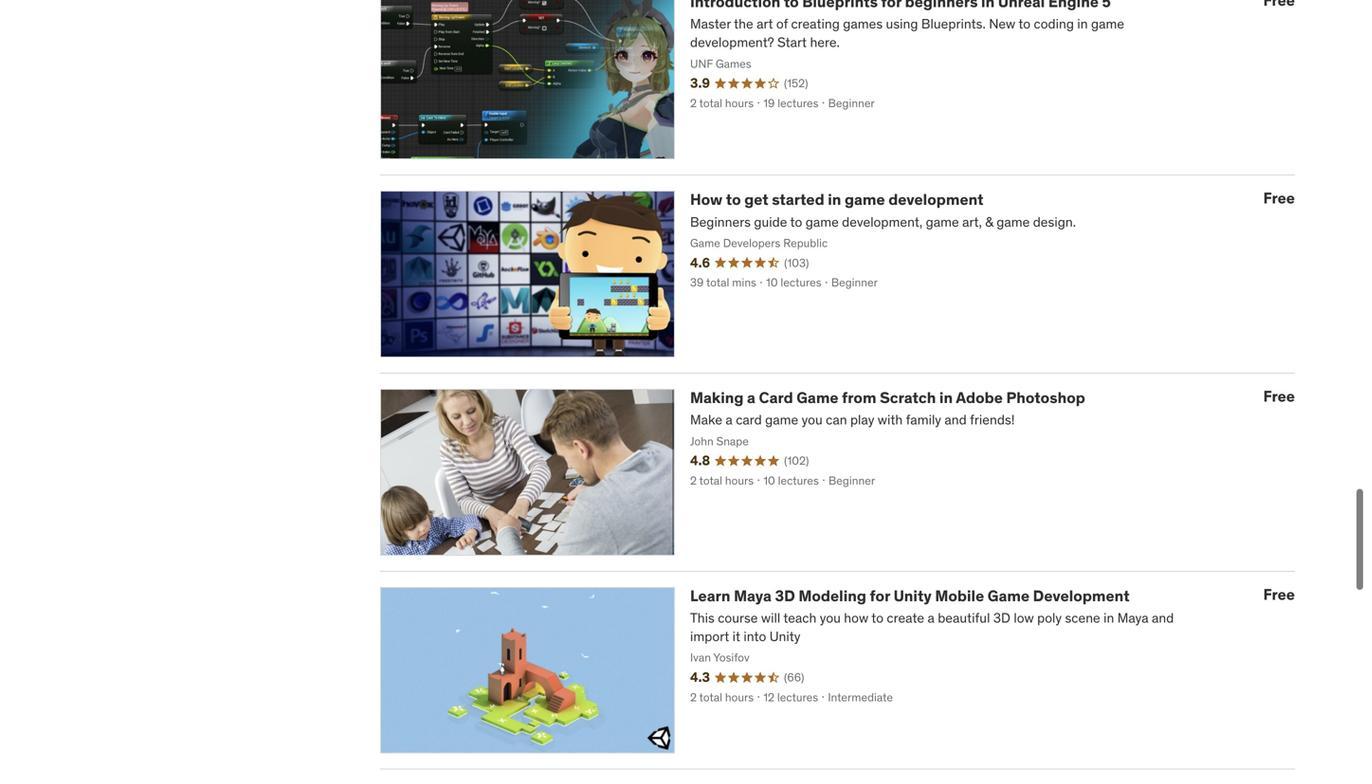 Task type: describe. For each thing, give the bounding box(es) containing it.
from
[[842, 388, 877, 407]]

3d
[[775, 586, 796, 606]]

free for development
[[1264, 585, 1296, 604]]

modeling
[[799, 586, 867, 606]]

photoshop
[[1007, 388, 1086, 407]]

for
[[870, 586, 891, 606]]

free for photoshop
[[1264, 387, 1296, 406]]

0 horizontal spatial in
[[828, 190, 842, 209]]

making
[[691, 388, 744, 407]]

a
[[748, 388, 756, 407]]

development
[[1034, 586, 1130, 606]]

making a card game from scratch in adobe photoshop link
[[691, 388, 1086, 407]]

1 horizontal spatial in
[[940, 388, 953, 407]]



Task type: locate. For each thing, give the bounding box(es) containing it.
card
[[759, 388, 794, 407]]

mobile
[[936, 586, 985, 606]]

started
[[772, 190, 825, 209]]

0 vertical spatial game
[[797, 388, 839, 407]]

3 free from the top
[[1264, 585, 1296, 604]]

0 vertical spatial free
[[1264, 189, 1296, 208]]

game right "card"
[[797, 388, 839, 407]]

how to get started in game development link
[[691, 190, 984, 209]]

in
[[828, 190, 842, 209], [940, 388, 953, 407]]

1 free from the top
[[1264, 189, 1296, 208]]

scratch
[[880, 388, 937, 407]]

in left adobe
[[940, 388, 953, 407]]

how
[[691, 190, 723, 209]]

development
[[889, 190, 984, 209]]

1 vertical spatial game
[[988, 586, 1030, 606]]

to
[[726, 190, 741, 209]]

learn maya 3d modeling for unity mobile game development
[[691, 586, 1130, 606]]

get
[[745, 190, 769, 209]]

in left game
[[828, 190, 842, 209]]

2 free from the top
[[1264, 387, 1296, 406]]

0 horizontal spatial game
[[797, 388, 839, 407]]

making a card game from scratch in adobe photoshop
[[691, 388, 1086, 407]]

how to get started in game development
[[691, 190, 984, 209]]

learn maya 3d modeling for unity mobile game development link
[[691, 586, 1130, 606]]

maya
[[734, 586, 772, 606]]

1 vertical spatial in
[[940, 388, 953, 407]]

1 vertical spatial free
[[1264, 387, 1296, 406]]

free
[[1264, 189, 1296, 208], [1264, 387, 1296, 406], [1264, 585, 1296, 604]]

2 vertical spatial free
[[1264, 585, 1296, 604]]

unity
[[894, 586, 932, 606]]

game
[[845, 190, 886, 209]]

game right mobile
[[988, 586, 1030, 606]]

1 horizontal spatial game
[[988, 586, 1030, 606]]

adobe
[[956, 388, 1003, 407]]

learn
[[691, 586, 731, 606]]

0 vertical spatial in
[[828, 190, 842, 209]]

game
[[797, 388, 839, 407], [988, 586, 1030, 606]]



Task type: vqa. For each thing, say whether or not it's contained in the screenshot.
Free associated with Photoshop
yes



